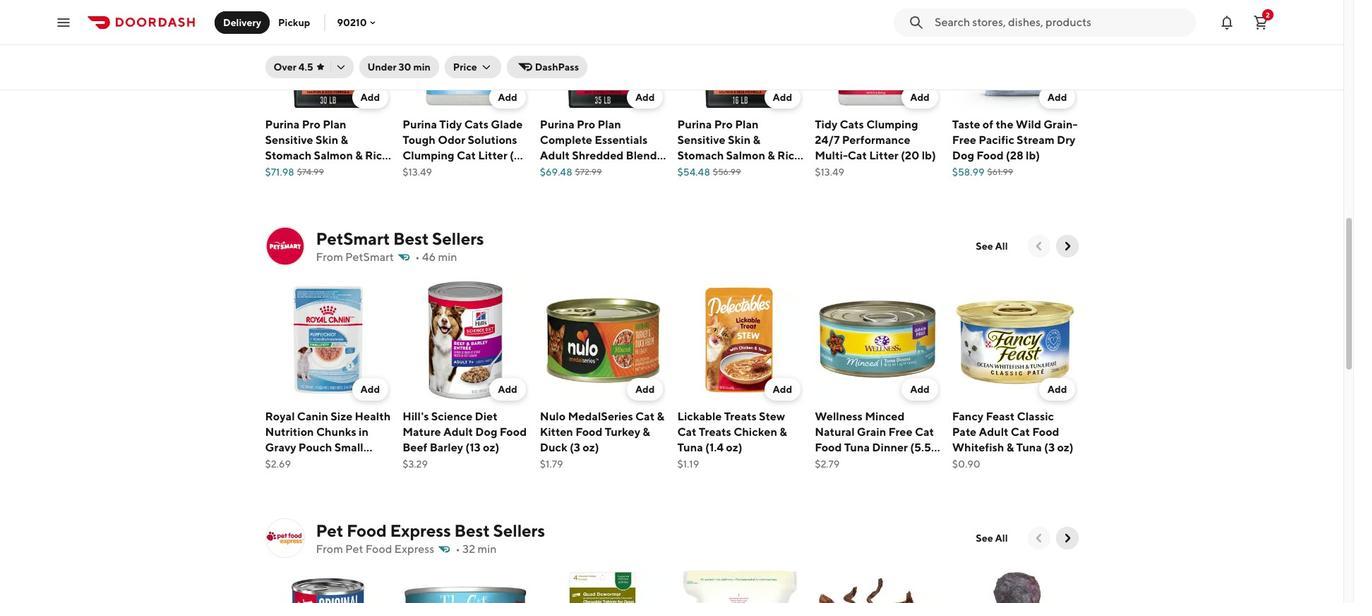 Task type: describe. For each thing, give the bounding box(es) containing it.
• for sellers
[[415, 251, 420, 264]]

food up from pet food express
[[347, 521, 387, 541]]

cat inside fancy feast classic pate adult cat food whitefish & tuna (3 oz) $0.90
[[1011, 426, 1030, 439]]

lickable treats stew cat treats chicken & tuna (1.4 oz) $1.19
[[677, 410, 787, 470]]

lb) inside taste of the wild grain- free pacific stream dry dog food (28 lb) $58.99 $61.99
[[1026, 149, 1040, 162]]

price
[[453, 61, 477, 73]]

$71.98 $74.99
[[265, 166, 324, 178]]

all for pet food express best sellers
[[995, 533, 1008, 544]]

1 vertical spatial pet
[[345, 543, 363, 556]]

health
[[355, 410, 391, 423]]

shredded
[[572, 149, 624, 162]]

add for nulo medalseries cat & kitten food turkey & duck (3 oz)
[[635, 384, 655, 395]]

(20 inside purina tidy cats glade tough odor solutions clumping cat litter (20 lb)
[[510, 149, 529, 162]]

tidy cats clumping 24/7 performance multi-cat litter (20 lb) image
[[815, 0, 941, 111]]

barley
[[430, 441, 463, 454]]

diet
[[475, 410, 498, 423]]

purina pro plan complete essentials adult shredded blend beef & rice dry dog food (35 lb)
[[540, 118, 657, 193]]

24/7
[[815, 133, 840, 147]]

(3 inside fancy feast classic pate adult cat food whitefish & tuna (3 oz) $0.90
[[1044, 441, 1055, 454]]

taste of the wild grain-free pacific stream dry dog food (28 lb) image
[[952, 0, 1078, 111]]

& inside fancy feast classic pate adult cat food whitefish & tuna (3 oz) $0.90
[[1007, 441, 1014, 454]]

2 button
[[1247, 8, 1275, 36]]

all for petsmart best sellers
[[995, 241, 1008, 252]]

tidy inside tidy cats clumping 24/7 performance multi-cat litter (20 lb) $13.49
[[815, 118, 838, 131]]

$69.48
[[540, 166, 572, 178]]

2
[[1266, 10, 1270, 19]]

food down 'pet food express best sellers'
[[366, 543, 392, 556]]

purina pro plan sensitive skin & stomach salmon & rice formula dry dog food (16 lb)
[[677, 118, 801, 193]]

add for tidy cats clumping 24/7 performance multi-cat litter (20 lb)
[[910, 92, 930, 103]]

1 horizontal spatial sellers
[[493, 521, 545, 541]]

see all link for pet food express best sellers
[[968, 527, 1016, 550]]

fancy feast classic pate adult cat food whitefish & tuna (3 oz) image
[[952, 277, 1078, 404]]

small
[[334, 441, 363, 454]]

purina for purina pro plan sensitive skin & stomach salmon & rice formula dry dog food (30 lb)
[[265, 118, 300, 131]]

stomach for (30
[[265, 149, 312, 162]]

delivery button
[[215, 11, 270, 34]]

under 30 min button
[[359, 56, 439, 78]]

science
[[431, 410, 473, 423]]

stew
[[759, 410, 785, 423]]

clumping inside tidy cats clumping 24/7 performance multi-cat litter (20 lb) $13.49
[[866, 118, 918, 131]]

add for purina pro plan complete essentials adult shredded blend beef & rice dry dog food (35 lb)
[[635, 92, 655, 103]]

plan for purina pro plan sensitive skin & stomach salmon & rice formula dry dog food (16 lb)
[[735, 118, 759, 131]]

kitten
[[540, 426, 573, 439]]

see for petsmart best sellers
[[976, 241, 993, 252]]

from for petsmart
[[316, 251, 343, 264]]

$54.48
[[677, 166, 710, 178]]

dinner
[[872, 441, 908, 454]]

medalseries
[[568, 410, 633, 423]]

oz) inside wellness minced natural grain free cat food tuna dinner (5.5 oz)
[[815, 457, 831, 470]]

minced
[[865, 410, 905, 423]]

nulo medalseries cat & kitten food turkey & duck (3 oz) image
[[540, 277, 666, 404]]

dog inside taste of the wild grain- free pacific stream dry dog food (28 lb) $58.99 $61.99
[[952, 149, 974, 162]]

nulo
[[540, 410, 566, 423]]

min inside button
[[413, 61, 431, 73]]

food inside the hill's science diet mature adult dog food beef barley (13 oz) $3.29
[[500, 426, 527, 439]]

under
[[368, 61, 397, 73]]

blend
[[626, 149, 657, 162]]

$71.98
[[265, 166, 294, 178]]

(35
[[569, 180, 587, 193]]

odor
[[438, 133, 465, 147]]

tidy inside purina tidy cats glade tough odor solutions clumping cat litter (20 lb)
[[439, 118, 462, 131]]

$72.99
[[575, 166, 602, 177]]

oz) inside the hill's science diet mature adult dog food beef barley (13 oz) $3.29
[[483, 441, 499, 454]]

clumping inside purina tidy cats glade tough odor solutions clumping cat litter (20 lb)
[[403, 149, 454, 162]]

beef inside the purina pro plan complete essentials adult shredded blend beef & rice dry dog food (35 lb)
[[540, 164, 565, 178]]

over 4.5
[[274, 61, 313, 73]]

glade
[[491, 118, 523, 131]]

(30
[[265, 180, 284, 193]]

$1.79
[[540, 459, 563, 470]]

stomach for (16
[[677, 149, 724, 162]]

performance
[[842, 133, 911, 147]]

food inside fancy feast classic pate adult cat food whitefish & tuna (3 oz) $0.90
[[1032, 426, 1059, 439]]

3 items, open order cart image
[[1253, 14, 1270, 31]]

min for express
[[478, 543, 497, 556]]

90210 button
[[337, 17, 378, 28]]

pickup
[[278, 17, 310, 28]]

(3 inside nulo medalseries cat & kitten food turkey & duck (3 oz) $1.79
[[570, 441, 580, 454]]

tough
[[403, 133, 436, 147]]

(28
[[1006, 149, 1024, 162]]

pacific
[[979, 133, 1014, 147]]

size
[[331, 410, 353, 423]]

0 vertical spatial petsmart
[[316, 229, 390, 249]]

lb) inside purina pro plan sensitive skin & stomach salmon & rice formula dry dog food (30 lb)
[[286, 180, 300, 193]]

chicken
[[734, 426, 777, 439]]

sensitive for purina pro plan sensitive skin & stomach salmon & rice formula dry dog food (16 lb)
[[677, 133, 726, 147]]

1 $13.49 from the left
[[403, 166, 432, 178]]

plan for purina pro plan complete essentials adult shredded blend beef & rice dry dog food (35 lb)
[[598, 118, 621, 131]]

formula for (16
[[677, 164, 721, 178]]

dashpass button
[[507, 56, 588, 78]]

pate
[[952, 426, 977, 439]]

purina for purina pro plan sensitive skin & stomach salmon & rice formula dry dog food (16 lb)
[[677, 118, 712, 131]]

see all link for petsmart best sellers
[[968, 235, 1016, 258]]

purina pro plan sensitive skin & stomach salmon & rice formula dry dog food (30 lb)
[[265, 118, 389, 193]]

fancy feast classic pate adult cat food whitefish & tuna (3 oz) $0.90
[[952, 410, 1074, 470]]

dog inside the hill's science diet mature adult dog food beef barley (13 oz) $3.29
[[475, 426, 497, 439]]

dry for purina pro plan sensitive skin & stomach salmon & rice formula dry dog food (16 lb)
[[723, 164, 742, 178]]

nutrition
[[265, 426, 314, 439]]

$2.79
[[815, 459, 840, 470]]

0 vertical spatial express
[[390, 521, 451, 541]]

gravy
[[265, 441, 296, 454]]

tuna for cat
[[677, 441, 703, 454]]

notification bell image
[[1219, 14, 1236, 31]]

lickable
[[677, 410, 722, 423]]

$58.99
[[952, 166, 985, 178]]

adult for hill's science diet mature adult dog food beef barley (13 oz)
[[443, 426, 473, 439]]

$2.69
[[265, 459, 291, 470]]

wild
[[1016, 118, 1041, 131]]

pouch
[[299, 441, 332, 454]]

previous button of carousel image for pet food express best sellers
[[1032, 532, 1046, 546]]

(13
[[466, 441, 481, 454]]

whitefish
[[952, 441, 1004, 454]]

wellness minced natural grain free cat food tuna dinner (5.5 oz)
[[815, 410, 934, 470]]

royal
[[265, 410, 295, 423]]

(5.5
[[910, 441, 931, 454]]

tuna inside fancy feast classic pate adult cat food whitefish & tuna (3 oz) $0.90
[[1016, 441, 1042, 454]]

next button of carousel image
[[1060, 239, 1074, 253]]

mature
[[403, 426, 441, 439]]

from petsmart
[[316, 251, 394, 264]]

canin
[[297, 410, 328, 423]]

grain
[[857, 426, 886, 439]]

from for pet
[[316, 543, 343, 556]]

sensitive for purina pro plan sensitive skin & stomach salmon & rice formula dry dog food (30 lb)
[[265, 133, 313, 147]]

the
[[996, 118, 1014, 131]]

& inside the purina pro plan complete essentials adult shredded blend beef & rice dry dog food (35 lb)
[[567, 164, 575, 178]]

• 32 min
[[456, 543, 497, 556]]

oz) inside nulo medalseries cat & kitten food turkey & duck (3 oz) $1.79
[[583, 441, 599, 454]]



Task type: locate. For each thing, give the bounding box(es) containing it.
food inside taste of the wild grain- free pacific stream dry dog food (28 lb) $58.99 $61.99
[[977, 149, 1004, 162]]

hill's science diet mature adult dog food beef barley (13 oz) image
[[403, 277, 529, 404]]

food down pacific
[[977, 149, 1004, 162]]

1 horizontal spatial pro
[[577, 118, 595, 131]]

(3 down small
[[331, 457, 342, 470]]

lb) inside purina tidy cats glade tough odor solutions clumping cat litter (20 lb)
[[403, 164, 417, 178]]

sensitive up $71.98 $74.99
[[265, 133, 313, 147]]

sensitive inside purina pro plan sensitive skin & stomach salmon & rice formula dry dog food (16 lb)
[[677, 133, 726, 147]]

over 4.5 button
[[265, 56, 353, 78]]

complete
[[540, 133, 592, 147]]

dog inside the purina pro plan complete essentials adult shredded blend beef & rice dry dog food (35 lb)
[[624, 164, 646, 178]]

see all link
[[968, 235, 1016, 258], [968, 527, 1016, 550]]

dog right $56.99
[[744, 164, 766, 178]]

dry down grain-
[[1057, 133, 1076, 147]]

lb) inside the purina pro plan complete essentials adult shredded blend beef & rice dry dog food (35 lb)
[[589, 180, 604, 193]]

1 pro from the left
[[302, 118, 320, 131]]

(3 inside royal canin size health nutrition chunks in gravy pouch small puppy food (3 oz)
[[331, 457, 342, 470]]

previous button of carousel image for petsmart best sellers
[[1032, 239, 1046, 253]]

• left 46
[[415, 251, 420, 264]]

dry for purina pro plan sensitive skin & stomach salmon & rice formula dry dog food (30 lb)
[[311, 164, 329, 178]]

cat up (5.5
[[915, 426, 934, 439]]

stomach inside purina pro plan sensitive skin & stomach salmon & rice formula dry dog food (30 lb)
[[265, 149, 312, 162]]

dry right $54.48
[[723, 164, 742, 178]]

food inside wellness minced natural grain free cat food tuna dinner (5.5 oz)
[[815, 441, 842, 454]]

(1.4
[[705, 441, 724, 454]]

nulo medalseries cat & kitten food turkey & duck (3 oz) $1.79
[[540, 410, 664, 470]]

tuna inside wellness minced natural grain free cat food tuna dinner (5.5 oz)
[[844, 441, 870, 454]]

food inside purina pro plan sensitive skin & stomach salmon & rice formula dry dog food (30 lb)
[[356, 164, 383, 178]]

purina inside the purina pro plan complete essentials adult shredded blend beef & rice dry dog food (35 lb)
[[540, 118, 575, 131]]

rice inside purina pro plan sensitive skin & stomach salmon & rice formula dry dog food (30 lb)
[[365, 149, 389, 162]]

stomach up $54.48
[[677, 149, 724, 162]]

0 horizontal spatial tuna
[[677, 441, 703, 454]]

add for royal canin size health nutrition chunks in gravy pouch small puppy food (3 oz)
[[360, 384, 380, 395]]

petsmart up from petsmart
[[316, 229, 390, 249]]

0 vertical spatial from
[[316, 251, 343, 264]]

0 horizontal spatial litter
[[478, 149, 508, 162]]

purina pro plan complete essentials adult shredded blend beef & rice dry dog food (35 lb) image
[[540, 0, 666, 111]]

cat inside wellness minced natural grain free cat food tuna dinner (5.5 oz)
[[915, 426, 934, 439]]

1 skin from the left
[[316, 133, 338, 147]]

see all for pet food express best sellers
[[976, 533, 1008, 544]]

pro inside purina pro plan sensitive skin & stomach salmon & rice formula dry dog food (30 lb)
[[302, 118, 320, 131]]

oz) inside lickable treats stew cat treats chicken & tuna (1.4 oz) $1.19
[[726, 441, 743, 454]]

2 pro from the left
[[577, 118, 595, 131]]

0 vertical spatial sellers
[[432, 229, 484, 249]]

pro up $56.99
[[714, 118, 733, 131]]

0 horizontal spatial sellers
[[432, 229, 484, 249]]

$13.49 down multi-
[[815, 166, 845, 178]]

cats
[[464, 118, 489, 131], [840, 118, 864, 131]]

3 pro from the left
[[714, 118, 733, 131]]

sellers up • 32 min
[[493, 521, 545, 541]]

purina for purina tidy cats glade tough odor solutions clumping cat litter (20 lb)
[[403, 118, 437, 131]]

beef
[[540, 164, 565, 178], [403, 441, 427, 454]]

1 horizontal spatial clumping
[[866, 118, 918, 131]]

90210
[[337, 17, 367, 28]]

0 horizontal spatial stomach
[[265, 149, 312, 162]]

solutions
[[468, 133, 517, 147]]

0 horizontal spatial min
[[413, 61, 431, 73]]

dashpass
[[535, 61, 579, 73]]

skin inside purina pro plan sensitive skin & stomach salmon & rice formula dry dog food (30 lb)
[[316, 133, 338, 147]]

0 vertical spatial clumping
[[866, 118, 918, 131]]

stream
[[1017, 133, 1055, 147]]

1 vertical spatial from
[[316, 543, 343, 556]]

1 horizontal spatial (20
[[901, 149, 920, 162]]

dry inside purina pro plan sensitive skin & stomach salmon & rice formula dry dog food (30 lb)
[[311, 164, 329, 178]]

3 purina from the left
[[540, 118, 575, 131]]

1 plan from the left
[[323, 118, 346, 131]]

petsmart down petsmart best sellers
[[345, 251, 394, 264]]

purina up complete
[[540, 118, 575, 131]]

hill's science diet mature adult dog food beef barley (13 oz) $3.29
[[403, 410, 527, 470]]

formula inside purina pro plan sensitive skin & stomach salmon & rice formula dry dog food (16 lb)
[[677, 164, 721, 178]]

food inside purina pro plan sensitive skin & stomach salmon & rice formula dry dog food (16 lb)
[[768, 164, 796, 178]]

1 previous button of carousel image from the top
[[1032, 239, 1046, 253]]

in
[[359, 426, 369, 439]]

all left next button of carousel icon
[[995, 533, 1008, 544]]

1 vertical spatial treats
[[699, 426, 731, 439]]

from
[[316, 251, 343, 264], [316, 543, 343, 556]]

treats
[[724, 410, 757, 423], [699, 426, 731, 439]]

46
[[422, 251, 436, 264]]

1 vertical spatial all
[[995, 533, 1008, 544]]

1 vertical spatial see
[[976, 533, 993, 544]]

1 see from the top
[[976, 241, 993, 252]]

1 horizontal spatial $13.49
[[815, 166, 845, 178]]

formula up "(16"
[[677, 164, 721, 178]]

cats up performance
[[840, 118, 864, 131]]

lb) inside purina pro plan sensitive skin & stomach salmon & rice formula dry dog food (16 lb)
[[695, 180, 710, 193]]

food down 'pouch' in the left of the page
[[302, 457, 329, 470]]

plan inside the purina pro plan complete essentials adult shredded blend beef & rice dry dog food (35 lb)
[[598, 118, 621, 131]]

2 salmon from the left
[[726, 149, 765, 162]]

(20 inside tidy cats clumping 24/7 performance multi-cat litter (20 lb) $13.49
[[901, 149, 920, 162]]

food up $2.79
[[815, 441, 842, 454]]

1 horizontal spatial pet
[[345, 543, 363, 556]]

under 30 min
[[368, 61, 431, 73]]

add for hill's science diet mature adult dog food beef barley (13 oz)
[[498, 384, 517, 395]]

purina inside purina pro plan sensitive skin & stomach salmon & rice formula dry dog food (16 lb)
[[677, 118, 712, 131]]

natural
[[815, 426, 855, 439]]

2 cats from the left
[[840, 118, 864, 131]]

0 vertical spatial previous button of carousel image
[[1032, 239, 1046, 253]]

0 vertical spatial best
[[393, 229, 429, 249]]

pro for purina pro plan sensitive skin & stomach salmon & rice formula dry dog food (30 lb)
[[302, 118, 320, 131]]

treats up the (1.4
[[699, 426, 731, 439]]

grain-
[[1044, 118, 1078, 131]]

min right 46
[[438, 251, 457, 264]]

0 horizontal spatial formula
[[265, 164, 309, 178]]

tidy up 24/7
[[815, 118, 838, 131]]

2 formula from the left
[[677, 164, 721, 178]]

2 purina from the left
[[403, 118, 437, 131]]

taste
[[952, 118, 980, 131]]

pro for purina pro plan complete essentials adult shredded blend beef & rice dry dog food (35 lb)
[[577, 118, 595, 131]]

food down '$69.48' at the left top of the page
[[540, 180, 567, 193]]

1 horizontal spatial salmon
[[726, 149, 765, 162]]

adult for fancy feast classic pate adult cat food whitefish & tuna (3 oz)
[[979, 426, 1009, 439]]

1 horizontal spatial beef
[[540, 164, 565, 178]]

$54.48 $56.99
[[677, 166, 741, 178]]

2 see from the top
[[976, 533, 993, 544]]

tidy cats clumping 24/7 performance multi-cat litter (20 lb) $13.49
[[815, 118, 936, 178]]

1 purina from the left
[[265, 118, 300, 131]]

30
[[399, 61, 411, 73]]

2 sensitive from the left
[[677, 133, 726, 147]]

wellness
[[815, 410, 863, 423]]

(3 right 'duck'
[[570, 441, 580, 454]]

add for fancy feast classic pate adult cat food whitefish & tuna (3 oz)
[[1048, 384, 1067, 395]]

formula up (30
[[265, 164, 309, 178]]

0 horizontal spatial pro
[[302, 118, 320, 131]]

food inside royal canin size health nutrition chunks in gravy pouch small puppy food (3 oz)
[[302, 457, 329, 470]]

2 plan from the left
[[598, 118, 621, 131]]

0 horizontal spatial sensitive
[[265, 133, 313, 147]]

cats inside tidy cats clumping 24/7 performance multi-cat litter (20 lb) $13.49
[[840, 118, 864, 131]]

3 plan from the left
[[735, 118, 759, 131]]

adult inside the purina pro plan complete essentials adult shredded blend beef & rice dry dog food (35 lb)
[[540, 149, 570, 162]]

0 horizontal spatial tidy
[[439, 118, 462, 131]]

0 horizontal spatial beef
[[403, 441, 427, 454]]

2 see all link from the top
[[968, 527, 1016, 550]]

price button
[[445, 56, 501, 78]]

beef down complete
[[540, 164, 565, 178]]

rice for purina pro plan sensitive skin & stomach salmon & rice formula dry dog food (16 lb)
[[777, 149, 801, 162]]

pet
[[316, 521, 343, 541], [345, 543, 363, 556]]

0 horizontal spatial salmon
[[314, 149, 353, 162]]

3 tuna from the left
[[1016, 441, 1042, 454]]

express up from pet food express
[[390, 521, 451, 541]]

food down medalseries
[[576, 426, 603, 439]]

1 vertical spatial see all link
[[968, 527, 1016, 550]]

plan up $56.99
[[735, 118, 759, 131]]

food inside nulo medalseries cat & kitten food turkey & duck (3 oz) $1.79
[[576, 426, 603, 439]]

dog down blend
[[624, 164, 646, 178]]

1 vertical spatial best
[[454, 521, 490, 541]]

tuna inside lickable treats stew cat treats chicken & tuna (1.4 oz) $1.19
[[677, 441, 703, 454]]

see
[[976, 241, 993, 252], [976, 533, 993, 544]]

salmon up $56.99
[[726, 149, 765, 162]]

food down classic
[[1032, 426, 1059, 439]]

1 litter from the left
[[478, 149, 508, 162]]

food
[[977, 149, 1004, 162], [356, 164, 383, 178], [768, 164, 796, 178], [540, 180, 567, 193], [500, 426, 527, 439], [576, 426, 603, 439], [1032, 426, 1059, 439], [815, 441, 842, 454], [302, 457, 329, 470], [347, 521, 387, 541], [366, 543, 392, 556]]

salmon
[[314, 149, 353, 162], [726, 149, 765, 162]]

rice inside purina pro plan sensitive skin & stomach salmon & rice formula dry dog food (16 lb)
[[777, 149, 801, 162]]

salmon up $74.99
[[314, 149, 353, 162]]

1 horizontal spatial formula
[[677, 164, 721, 178]]

pro for purina pro plan sensitive skin & stomach salmon & rice formula dry dog food (16 lb)
[[714, 118, 733, 131]]

previous button of carousel image left next button of carousel image
[[1032, 239, 1046, 253]]

tuna down grain
[[844, 441, 870, 454]]

of
[[983, 118, 994, 131]]

duck
[[540, 441, 567, 454]]

0 horizontal spatial cats
[[464, 118, 489, 131]]

tidy up "odor"
[[439, 118, 462, 131]]

cat up turkey
[[635, 410, 655, 423]]

4 purina from the left
[[677, 118, 712, 131]]

pet food express best sellers
[[316, 521, 545, 541]]

skin
[[316, 133, 338, 147], [728, 133, 751, 147]]

& inside lickable treats stew cat treats chicken & tuna (1.4 oz) $1.19
[[780, 426, 787, 439]]

free inside taste of the wild grain- free pacific stream dry dog food (28 lb) $58.99 $61.99
[[952, 133, 976, 147]]

2 see all from the top
[[976, 533, 1008, 544]]

add for purina pro plan sensitive skin & stomach salmon & rice formula dry dog food (30 lb)
[[360, 92, 380, 103]]

dry
[[1057, 133, 1076, 147], [311, 164, 329, 178], [603, 164, 621, 178], [723, 164, 742, 178]]

$69.48 $72.99
[[540, 166, 602, 178]]

2 horizontal spatial adult
[[979, 426, 1009, 439]]

see all for petsmart best sellers
[[976, 241, 1008, 252]]

$56.99
[[713, 166, 741, 177]]

sellers
[[432, 229, 484, 249], [493, 521, 545, 541]]

$13.49 down tough
[[403, 166, 432, 178]]

rice
[[365, 149, 389, 162], [777, 149, 801, 162], [577, 164, 600, 178]]

adult inside the hill's science diet mature adult dog food beef barley (13 oz) $3.29
[[443, 426, 473, 439]]

cat inside purina tidy cats glade tough odor solutions clumping cat litter (20 lb)
[[457, 149, 476, 162]]

cat down lickable
[[677, 426, 697, 439]]

dry inside purina pro plan sensitive skin & stomach salmon & rice formula dry dog food (16 lb)
[[723, 164, 742, 178]]

add for taste of the wild grain- free pacific stream dry dog food (28 lb)
[[1048, 92, 1067, 103]]

chunks
[[316, 426, 356, 439]]

add for lickable treats stew cat treats chicken & tuna (1.4 oz)
[[773, 384, 792, 395]]

stomach up $71.98 $74.99
[[265, 149, 312, 162]]

1 horizontal spatial tidy
[[815, 118, 838, 131]]

1 vertical spatial min
[[438, 251, 457, 264]]

1 vertical spatial previous button of carousel image
[[1032, 532, 1046, 546]]

0 horizontal spatial pet
[[316, 521, 343, 541]]

1 horizontal spatial stomach
[[677, 149, 724, 162]]

formula for (30
[[265, 164, 309, 178]]

1 horizontal spatial min
[[438, 251, 457, 264]]

litter down solutions
[[478, 149, 508, 162]]

litter
[[478, 149, 508, 162], [869, 149, 899, 162]]

dry for purina pro plan complete essentials adult shredded blend beef & rice dry dog food (35 lb)
[[603, 164, 621, 178]]

1 vertical spatial express
[[394, 543, 434, 556]]

1 see all from the top
[[976, 241, 1008, 252]]

1 cats from the left
[[464, 118, 489, 131]]

litter inside purina tidy cats glade tough odor solutions clumping cat litter (20 lb)
[[478, 149, 508, 162]]

rice for purina pro plan sensitive skin & stomach salmon & rice formula dry dog food (30 lb)
[[365, 149, 389, 162]]

add
[[360, 92, 380, 103], [498, 92, 517, 103], [635, 92, 655, 103], [773, 92, 792, 103], [910, 92, 930, 103], [1048, 92, 1067, 103], [360, 384, 380, 395], [498, 384, 517, 395], [635, 384, 655, 395], [773, 384, 792, 395], [910, 384, 930, 395], [1048, 384, 1067, 395]]

1 horizontal spatial rice
[[577, 164, 600, 178]]

taste of the wild grain- free pacific stream dry dog food (28 lb) $58.99 $61.99
[[952, 118, 1078, 178]]

purina pro plan sensitive skin & stomach salmon & rice formula dry dog food (30 lb) image
[[265, 0, 391, 111]]

dog down diet on the bottom
[[475, 426, 497, 439]]

plan for purina pro plan sensitive skin & stomach salmon & rice formula dry dog food (30 lb)
[[323, 118, 346, 131]]

0 horizontal spatial free
[[889, 426, 913, 439]]

0 horizontal spatial clumping
[[403, 149, 454, 162]]

2 horizontal spatial (3
[[1044, 441, 1055, 454]]

next button of carousel image
[[1060, 532, 1074, 546]]

wellness minced natural grain free cat food tuna dinner (5.5 oz) image
[[815, 277, 941, 404]]

food right $74.99
[[356, 164, 383, 178]]

open menu image
[[55, 14, 72, 31]]

1 tuna from the left
[[677, 441, 703, 454]]

adult inside fancy feast classic pate adult cat food whitefish & tuna (3 oz) $0.90
[[979, 426, 1009, 439]]

$74.99
[[297, 166, 324, 177]]

1 horizontal spatial skin
[[728, 133, 751, 147]]

pro up $74.99
[[302, 118, 320, 131]]

1 all from the top
[[995, 241, 1008, 252]]

skin inside purina pro plan sensitive skin & stomach salmon & rice formula dry dog food (16 lb)
[[728, 133, 751, 147]]

delivery
[[223, 17, 261, 28]]

2 all from the top
[[995, 533, 1008, 544]]

skin for (16
[[728, 133, 751, 147]]

dry down shredded
[[603, 164, 621, 178]]

essentials
[[595, 133, 648, 147]]

purina inside purina tidy cats glade tough odor solutions clumping cat litter (20 lb)
[[403, 118, 437, 131]]

cat down performance
[[848, 149, 867, 162]]

2 litter from the left
[[869, 149, 899, 162]]

adult
[[540, 149, 570, 162], [443, 426, 473, 439], [979, 426, 1009, 439]]

free
[[952, 133, 976, 147], [889, 426, 913, 439]]

1 horizontal spatial plan
[[598, 118, 621, 131]]

sellers up • 46 min
[[432, 229, 484, 249]]

previous button of carousel image left next button of carousel icon
[[1032, 532, 1046, 546]]

2 previous button of carousel image from the top
[[1032, 532, 1046, 546]]

turkey
[[605, 426, 640, 439]]

plan up essentials
[[598, 118, 621, 131]]

2 tidy from the left
[[815, 118, 838, 131]]

min right 32
[[478, 543, 497, 556]]

litter inside tidy cats clumping 24/7 performance multi-cat litter (20 lb) $13.49
[[869, 149, 899, 162]]

Store search: begin typing to search for stores available on DoorDash text field
[[935, 14, 1188, 30]]

$13.49
[[403, 166, 432, 178], [815, 166, 845, 178]]

dog for purina pro plan sensitive skin & stomach salmon & rice formula dry dog food (30 lb)
[[332, 164, 354, 178]]

lb)
[[922, 149, 936, 162], [1026, 149, 1040, 162], [403, 164, 417, 178], [286, 180, 300, 193], [589, 180, 604, 193], [695, 180, 710, 193]]

dog for purina pro plan sensitive skin & stomach salmon & rice formula dry dog food (16 lb)
[[744, 164, 766, 178]]

free up dinner
[[889, 426, 913, 439]]

1 horizontal spatial adult
[[540, 149, 570, 162]]

1 horizontal spatial sensitive
[[677, 133, 726, 147]]

skin for (30
[[316, 133, 338, 147]]

tuna down classic
[[1016, 441, 1042, 454]]

2 tuna from the left
[[844, 441, 870, 454]]

• left 32
[[456, 543, 460, 556]]

formula
[[265, 164, 309, 178], [677, 164, 721, 178]]

4.5
[[299, 61, 313, 73]]

royal canin size health nutrition chunks in gravy pouch small puppy food (3 oz)
[[265, 410, 391, 470]]

dog up $58.99
[[952, 149, 974, 162]]

$0.90
[[952, 459, 981, 470]]

2 horizontal spatial pro
[[714, 118, 733, 131]]

0 vertical spatial see
[[976, 241, 993, 252]]

purina tidy cats glade tough odor solutions clumping cat litter (20 lb) image
[[403, 0, 529, 111]]

purina up tough
[[403, 118, 437, 131]]

0 vertical spatial treats
[[724, 410, 757, 423]]

lickable treats stew cat treats chicken & tuna (1.4 oz) image
[[677, 277, 804, 404]]

0 horizontal spatial •
[[415, 251, 420, 264]]

feast
[[986, 410, 1015, 423]]

• 46 min
[[415, 251, 457, 264]]

plan inside purina pro plan sensitive skin & stomach salmon & rice formula dry dog food (30 lb)
[[323, 118, 346, 131]]

cats inside purina tidy cats glade tough odor solutions clumping cat litter (20 lb)
[[464, 118, 489, 131]]

$13.49 inside tidy cats clumping 24/7 performance multi-cat litter (20 lb) $13.49
[[815, 166, 845, 178]]

2 from from the top
[[316, 543, 343, 556]]

cat down classic
[[1011, 426, 1030, 439]]

clumping up performance
[[866, 118, 918, 131]]

1 vertical spatial see all
[[976, 533, 1008, 544]]

0 horizontal spatial rice
[[365, 149, 389, 162]]

purina up $71.98
[[265, 118, 300, 131]]

dry right $71.98
[[311, 164, 329, 178]]

express
[[390, 521, 451, 541], [394, 543, 434, 556]]

oz) inside royal canin size health nutrition chunks in gravy pouch small puppy food (3 oz)
[[344, 457, 360, 470]]

2 horizontal spatial plan
[[735, 118, 759, 131]]

puppy
[[265, 457, 299, 470]]

add for wellness minced natural grain free cat food tuna dinner (5.5 oz)
[[910, 384, 930, 395]]

add for purina tidy cats glade tough odor solutions clumping cat litter (20 lb)
[[498, 92, 517, 103]]

food inside the purina pro plan complete essentials adult shredded blend beef & rice dry dog food (35 lb)
[[540, 180, 567, 193]]

pro
[[302, 118, 320, 131], [577, 118, 595, 131], [714, 118, 733, 131]]

0 horizontal spatial adult
[[443, 426, 473, 439]]

1 horizontal spatial •
[[456, 543, 460, 556]]

1 horizontal spatial (3
[[570, 441, 580, 454]]

plan inside purina pro plan sensitive skin & stomach salmon & rice formula dry dog food (16 lb)
[[735, 118, 759, 131]]

1 horizontal spatial litter
[[869, 149, 899, 162]]

(16
[[677, 180, 693, 193]]

beef up $3.29
[[403, 441, 427, 454]]

free down taste on the top of page
[[952, 133, 976, 147]]

1 vertical spatial clumping
[[403, 149, 454, 162]]

1 vertical spatial sellers
[[493, 521, 545, 541]]

lb) inside tidy cats clumping 24/7 performance multi-cat litter (20 lb) $13.49
[[922, 149, 936, 162]]

0 vertical spatial pet
[[316, 521, 343, 541]]

cat inside nulo medalseries cat & kitten food turkey & duck (3 oz) $1.79
[[635, 410, 655, 423]]

1 stomach from the left
[[265, 149, 312, 162]]

royal canin size health nutrition chunks in gravy pouch small puppy food (3 oz) image
[[265, 277, 391, 404]]

salmon inside purina pro plan sensitive skin & stomach salmon & rice formula dry dog food (30 lb)
[[314, 149, 353, 162]]

2 horizontal spatial rice
[[777, 149, 801, 162]]

adult up '$69.48' at the left top of the page
[[540, 149, 570, 162]]

1 salmon from the left
[[314, 149, 353, 162]]

previous button of carousel image
[[1032, 239, 1046, 253], [1032, 532, 1046, 546]]

0 horizontal spatial best
[[393, 229, 429, 249]]

2 (20 from the left
[[901, 149, 920, 162]]

cat inside lickable treats stew cat treats chicken & tuna (1.4 oz) $1.19
[[677, 426, 697, 439]]

tidy
[[439, 118, 462, 131], [815, 118, 838, 131]]

adult down feast
[[979, 426, 1009, 439]]

1 horizontal spatial best
[[454, 521, 490, 541]]

$1.19
[[677, 459, 699, 470]]

min for sellers
[[438, 251, 457, 264]]

see for pet food express best sellers
[[976, 533, 993, 544]]

0 horizontal spatial (20
[[510, 149, 529, 162]]

oxbow western timothy hay for small animals (15 oz) image
[[677, 570, 804, 604]]

sensitive up $54.48
[[677, 133, 726, 147]]

1 horizontal spatial tuna
[[844, 441, 870, 454]]

treats up chicken
[[724, 410, 757, 423]]

dog right $74.99
[[332, 164, 354, 178]]

cat down "odor"
[[457, 149, 476, 162]]

2 stomach from the left
[[677, 149, 724, 162]]

salmon for (16
[[726, 149, 765, 162]]

stomach inside purina pro plan sensitive skin & stomach salmon & rice formula dry dog food (16 lb)
[[677, 149, 724, 162]]

pro inside the purina pro plan complete essentials adult shredded blend beef & rice dry dog food (35 lb)
[[577, 118, 595, 131]]

food left kitten
[[500, 426, 527, 439]]

add for purina pro plan sensitive skin & stomach salmon & rice formula dry dog food (16 lb)
[[773, 92, 792, 103]]

0 vertical spatial all
[[995, 241, 1008, 252]]

0 horizontal spatial skin
[[316, 133, 338, 147]]

skin up $74.99
[[316, 133, 338, 147]]

dog inside purina pro plan sensitive skin & stomach salmon & rice formula dry dog food (30 lb)
[[332, 164, 354, 178]]

1 sensitive from the left
[[265, 133, 313, 147]]

salmon for (30
[[314, 149, 353, 162]]

tuna up $1.19
[[677, 441, 703, 454]]

add button
[[352, 86, 388, 108], [352, 86, 388, 108], [489, 86, 526, 108], [489, 86, 526, 108], [627, 86, 663, 108], [627, 86, 663, 108], [764, 86, 801, 108], [764, 86, 801, 108], [902, 86, 938, 108], [902, 86, 938, 108], [1039, 86, 1076, 108], [1039, 86, 1076, 108], [352, 378, 388, 401], [352, 378, 388, 401], [489, 378, 526, 401], [489, 378, 526, 401], [627, 378, 663, 401], [627, 378, 663, 401], [764, 378, 801, 401], [764, 378, 801, 401], [902, 378, 938, 401], [902, 378, 938, 401], [1039, 378, 1076, 401], [1039, 378, 1076, 401]]

0 vertical spatial min
[[413, 61, 431, 73]]

1 from from the top
[[316, 251, 343, 264]]

free inside wellness minced natural grain free cat food tuna dinner (5.5 oz)
[[889, 426, 913, 439]]

1 horizontal spatial free
[[952, 133, 976, 147]]

formula inside purina pro plan sensitive skin & stomach salmon & rice formula dry dog food (30 lb)
[[265, 164, 309, 178]]

(3 down classic
[[1044, 441, 1055, 454]]

dog for purina pro plan complete essentials adult shredded blend beef & rice dry dog food (35 lb)
[[624, 164, 646, 178]]

purina for purina pro plan complete essentials adult shredded blend beef & rice dry dog food (35 lb)
[[540, 118, 575, 131]]

min right 30
[[413, 61, 431, 73]]

cat inside tidy cats clumping 24/7 performance multi-cat litter (20 lb) $13.49
[[848, 149, 867, 162]]

over
[[274, 61, 297, 73]]

adult down science
[[443, 426, 473, 439]]

best up 32
[[454, 521, 490, 541]]

(20 down solutions
[[510, 149, 529, 162]]

from pet food express
[[316, 543, 434, 556]]

$61.99
[[987, 166, 1013, 177]]

best
[[393, 229, 429, 249], [454, 521, 490, 541]]

petsmart best sellers
[[316, 229, 484, 249]]

2 horizontal spatial tuna
[[1016, 441, 1042, 454]]

• for express
[[456, 543, 460, 556]]

tuna for grain
[[844, 441, 870, 454]]

0 horizontal spatial plan
[[323, 118, 346, 131]]

1 formula from the left
[[265, 164, 309, 178]]

dry inside taste of the wild grain- free pacific stream dry dog food (28 lb) $58.99 $61.99
[[1057, 133, 1076, 147]]

purina pro plan sensitive skin & stomach salmon & rice formula dry dog food (16 lb) image
[[677, 0, 804, 111]]

express down 'pet food express best sellers'
[[394, 543, 434, 556]]

dry inside the purina pro plan complete essentials adult shredded blend beef & rice dry dog food (35 lb)
[[603, 164, 621, 178]]

1 vertical spatial petsmart
[[345, 251, 394, 264]]

best up 46
[[393, 229, 429, 249]]

pro inside purina pro plan sensitive skin & stomach salmon & rice formula dry dog food (16 lb)
[[714, 118, 733, 131]]

0 vertical spatial see all
[[976, 241, 1008, 252]]

pro up complete
[[577, 118, 595, 131]]

2 $13.49 from the left
[[815, 166, 845, 178]]

2 horizontal spatial min
[[478, 543, 497, 556]]

beef inside the hill's science diet mature adult dog food beef barley (13 oz) $3.29
[[403, 441, 427, 454]]

1 vertical spatial free
[[889, 426, 913, 439]]

0 vertical spatial •
[[415, 251, 420, 264]]

tuna
[[677, 441, 703, 454], [844, 441, 870, 454], [1016, 441, 1042, 454]]

litter down performance
[[869, 149, 899, 162]]

plan up $74.99
[[323, 118, 346, 131]]

stomach
[[265, 149, 312, 162], [677, 149, 724, 162]]

1 vertical spatial beef
[[403, 441, 427, 454]]

oz) inside fancy feast classic pate adult cat food whitefish & tuna (3 oz) $0.90
[[1057, 441, 1074, 454]]

skin up $56.99
[[728, 133, 751, 147]]

food right $56.99
[[768, 164, 796, 178]]

clumping down tough
[[403, 149, 454, 162]]

1 see all link from the top
[[968, 235, 1016, 258]]

0 vertical spatial beef
[[540, 164, 565, 178]]

0 vertical spatial free
[[952, 133, 976, 147]]

dog inside purina pro plan sensitive skin & stomach salmon & rice formula dry dog food (16 lb)
[[744, 164, 766, 178]]

2 skin from the left
[[728, 133, 751, 147]]

1 (20 from the left
[[510, 149, 529, 162]]

2 vertical spatial min
[[478, 543, 497, 556]]

1 vertical spatial •
[[456, 543, 460, 556]]

fancy
[[952, 410, 984, 423]]

1 tidy from the left
[[439, 118, 462, 131]]

purina inside purina pro plan sensitive skin & stomach salmon & rice formula dry dog food (30 lb)
[[265, 118, 300, 131]]

sensitive inside purina pro plan sensitive skin & stomach salmon & rice formula dry dog food (30 lb)
[[265, 133, 313, 147]]

0 vertical spatial see all link
[[968, 235, 1016, 258]]

0 horizontal spatial $13.49
[[403, 166, 432, 178]]

min
[[413, 61, 431, 73], [438, 251, 457, 264], [478, 543, 497, 556]]

all left next button of carousel image
[[995, 241, 1008, 252]]

hill's
[[403, 410, 429, 423]]

1 horizontal spatial cats
[[840, 118, 864, 131]]

rice inside the purina pro plan complete essentials adult shredded blend beef & rice dry dog food (35 lb)
[[577, 164, 600, 178]]

cats up solutions
[[464, 118, 489, 131]]

salmon inside purina pro plan sensitive skin & stomach salmon & rice formula dry dog food (16 lb)
[[726, 149, 765, 162]]

0 horizontal spatial (3
[[331, 457, 342, 470]]

purina up $54.48
[[677, 118, 712, 131]]

(20 down performance
[[901, 149, 920, 162]]



Task type: vqa. For each thing, say whether or not it's contained in the screenshot.
Purina Pro Plan Sensitive Skin & Stomach Salmon & Rice Formula Dry Dog Food (16 lb)'s 'Purina'
yes



